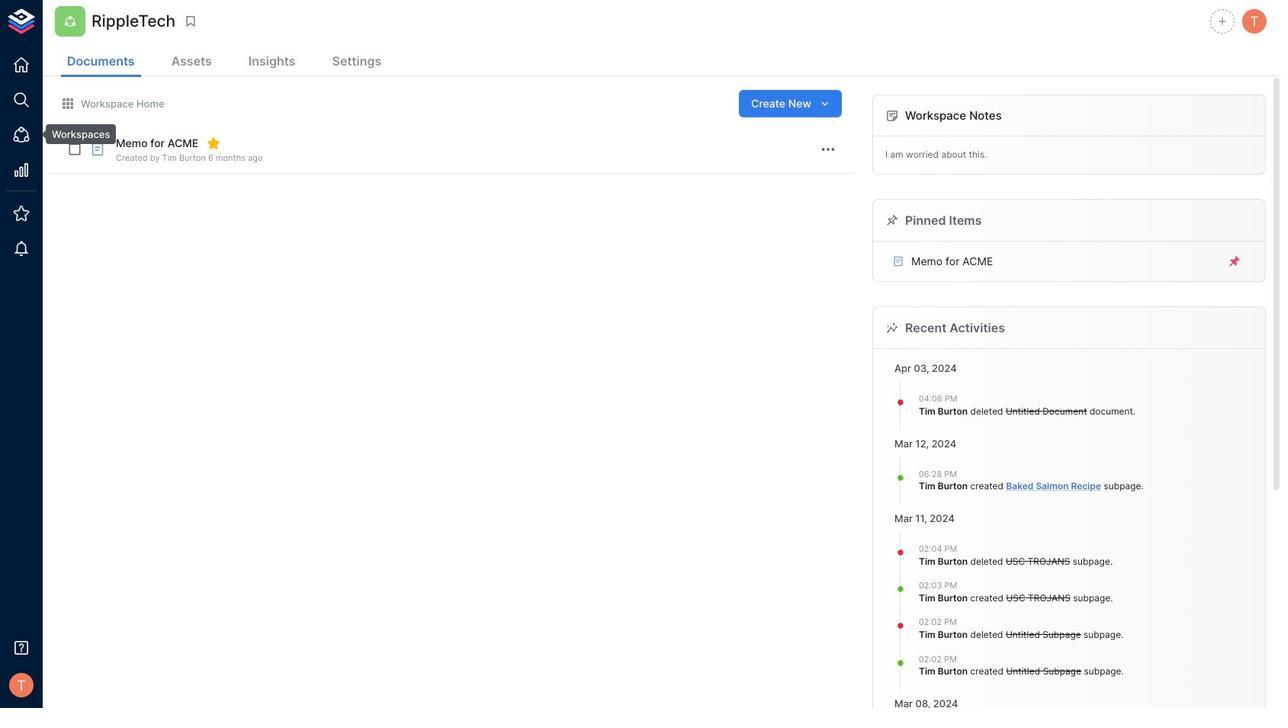Task type: locate. For each thing, give the bounding box(es) containing it.
tooltip
[[35, 124, 116, 144]]

unpin image
[[1228, 255, 1242, 269]]



Task type: describe. For each thing, give the bounding box(es) containing it.
bookmark image
[[184, 14, 198, 28]]

remove favorite image
[[207, 137, 221, 150]]



Task type: vqa. For each thing, say whether or not it's contained in the screenshot.
Search Assets... text field
no



